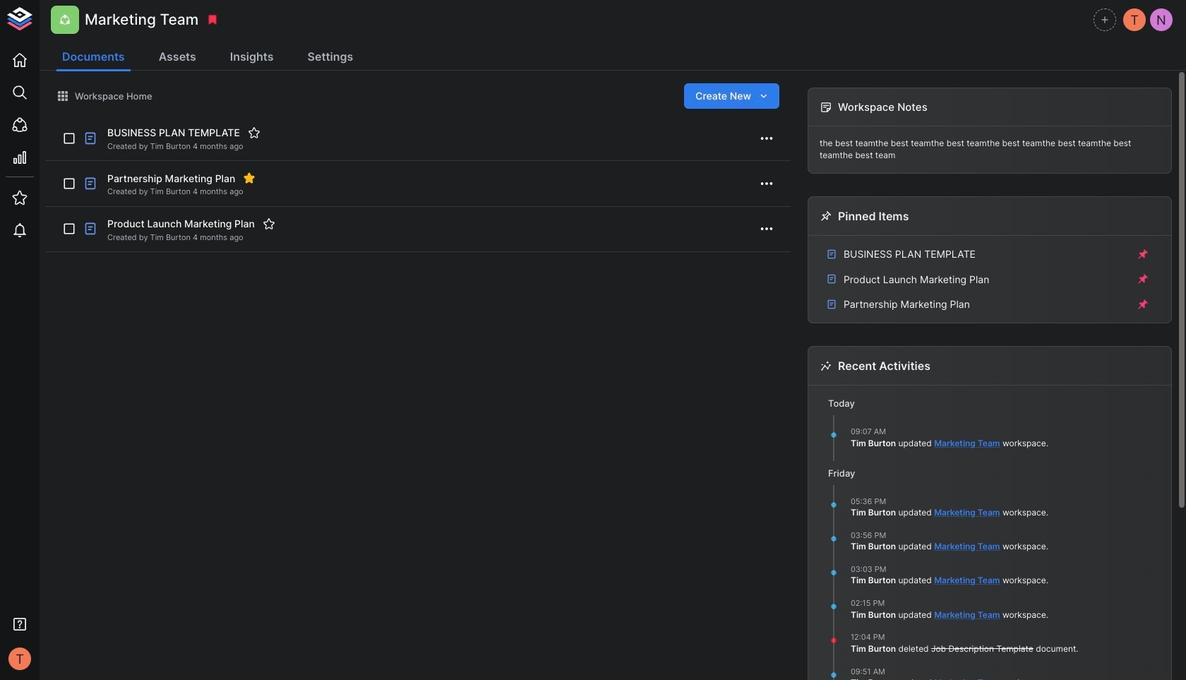Task type: locate. For each thing, give the bounding box(es) containing it.
unpin image down unpin icon
[[1137, 298, 1150, 311]]

favorite image
[[263, 217, 275, 230]]

0 vertical spatial unpin image
[[1137, 248, 1150, 261]]

unpin image
[[1137, 248, 1150, 261], [1137, 298, 1150, 311]]

remove bookmark image
[[207, 13, 219, 26]]

1 vertical spatial unpin image
[[1137, 298, 1150, 311]]

unpin image
[[1137, 273, 1150, 286]]

unpin image up unpin icon
[[1137, 248, 1150, 261]]



Task type: vqa. For each thing, say whether or not it's contained in the screenshot.
Untitled
no



Task type: describe. For each thing, give the bounding box(es) containing it.
2 unpin image from the top
[[1137, 298, 1150, 311]]

1 unpin image from the top
[[1137, 248, 1150, 261]]

remove favorite image
[[243, 172, 256, 185]]

favorite image
[[248, 126, 261, 139]]



